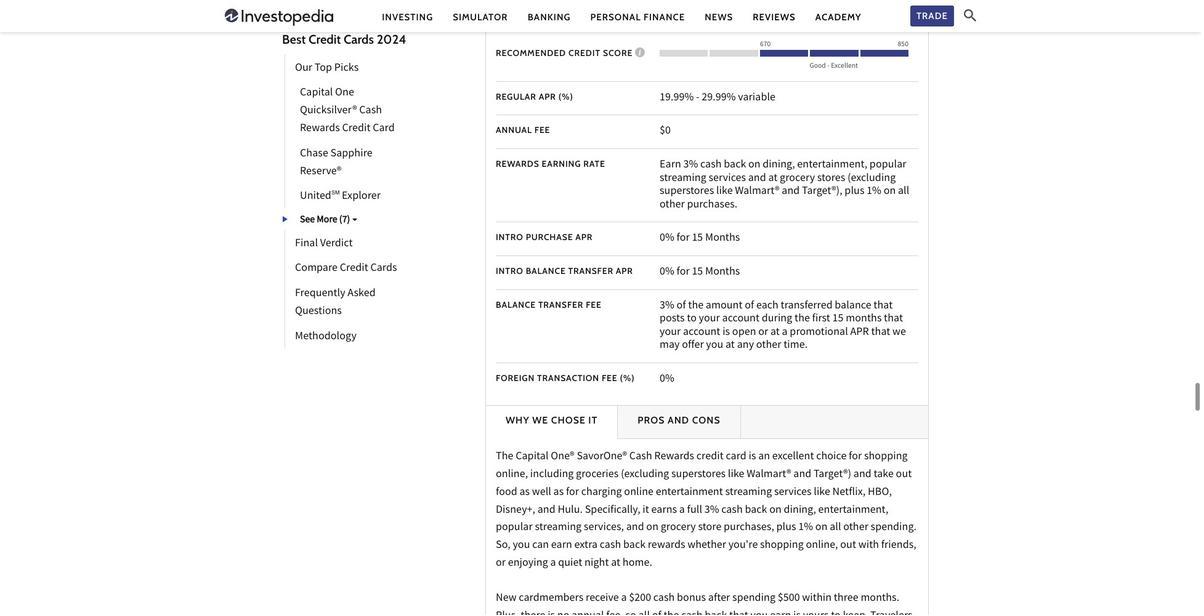 Task type: vqa. For each thing, say whether or not it's contained in the screenshot.
the right plus
yes



Task type: locate. For each thing, give the bounding box(es) containing it.
1 vertical spatial (excluding
[[621, 467, 669, 484]]

cash down services,
[[600, 538, 621, 555]]

rate
[[584, 158, 605, 169]]

0 vertical spatial grocery
[[780, 170, 815, 187]]

like inside earn 3% cash back on dining, entertainment, popular streaming services and at grocery stores (excluding superstores like walmart® and target®), plus 1% on all other purchases.
[[716, 184, 733, 200]]

search image
[[964, 9, 976, 22]]

platinum
[[356, 214, 398, 231]]

streaming inside earn 3% cash back on dining, entertainment, popular streaming services and at grocery stores (excluding superstores like walmart® and target®), plus 1% on all other purchases.
[[660, 170, 706, 187]]

credit inside capital one quicksilver® cash rewards credit card
[[342, 121, 371, 138]]

your left offer
[[660, 324, 681, 341]]

balance
[[835, 298, 872, 314]]

the left first
[[795, 311, 810, 328]]

1 horizontal spatial out
[[896, 467, 912, 484]]

0 horizontal spatial -
[[696, 90, 700, 106]]

capital inside 'the capital one® savorone® cash rewards credit card is an excellent choice for shopping online, including groceries (excluding superstores like walmart® and target®) and take out food as well as for charging online entertainment streaming services like netflix, hbo, disney+, and hulu. specifically, it earns a full 3% cash back on dining, entertainment, popular streaming services, and on grocery store purchases, plus 1% on all other spending. so, you can earn extra cash back rewards whether you're shopping online, out with friends, or enjoying a quiet night at home.'
[[516, 449, 549, 466]]

2 0% for 15 months from the top
[[660, 264, 740, 281]]

united℠ explorer
[[300, 189, 381, 206]]

other down earn
[[660, 197, 685, 214]]

our top picks link
[[285, 54, 359, 80]]

1 horizontal spatial 1%
[[867, 184, 882, 200]]

1 vertical spatial streaming
[[725, 485, 772, 501]]

- right 19.99%
[[696, 90, 700, 106]]

3% inside 3% of the amount of each transferred balance that posts to your account during the first 15 months that your account is open or at a promotional apr that we may offer you at any other time.
[[660, 298, 674, 314]]

at left target®),
[[768, 170, 778, 187]]

0 vertical spatial out
[[896, 467, 912, 484]]

(%) down recommended credit
[[559, 91, 573, 102]]

preferred® for cash
[[348, 214, 397, 231]]

1 horizontal spatial 3%
[[683, 157, 698, 174]]

trade
[[917, 10, 948, 21]]

0 vertical spatial earn
[[551, 538, 572, 555]]

savorone®
[[361, 214, 411, 231], [577, 449, 627, 466]]

1 vertical spatial 0%
[[660, 264, 674, 281]]

3% up may at the right of page
[[660, 298, 674, 314]]

one inside capital one quicksilver® cash rewards credit card
[[335, 85, 354, 102]]

amount
[[706, 298, 743, 314]]

is left an
[[749, 449, 756, 466]]

1 horizontal spatial savorone®
[[577, 449, 627, 466]]

a left "full"
[[679, 502, 685, 519]]

capital inside capital one® savorone® cash rewards credit card
[[299, 214, 332, 231]]

a inside new cardmembers receive a $200 cash bonus after spending $500 within three months. plus, there is no annual fee, so all of the cash back that you earn is yours to keep. traveler
[[621, 591, 627, 607]]

0 vertical spatial 1%
[[867, 184, 882, 200]]

the down bonus
[[664, 608, 679, 615]]

0 horizontal spatial plus
[[777, 520, 796, 537]]

online,
[[496, 467, 528, 484], [806, 538, 838, 555]]

- for good
[[827, 61, 830, 71]]

0 vertical spatial all
[[898, 184, 910, 200]]

preferred® inside citi® diamond preferred® credit card
[[368, 214, 416, 231]]

credit inside capital one® savorone® cash rewards credit card
[[367, 232, 395, 248]]

final verdict
[[295, 236, 353, 253]]

so,
[[496, 538, 511, 555]]

earn up quiet
[[551, 538, 572, 555]]

variable
[[738, 90, 776, 106]]

0 vertical spatial plus
[[845, 184, 865, 200]]

0 horizontal spatial streaming
[[535, 520, 582, 537]]

1 horizontal spatial popular
[[870, 157, 907, 174]]

first
[[812, 311, 830, 328]]

1 vertical spatial like
[[728, 467, 745, 484]]

0% for intro purchase apr
[[660, 231, 674, 247]]

1 vertical spatial services
[[774, 485, 812, 501]]

1 horizontal spatial online,
[[806, 538, 838, 555]]

0 vertical spatial -
[[827, 61, 830, 71]]

card inside capital one quicksilver® cash rewards credit card
[[373, 121, 395, 138]]

1 horizontal spatial plus
[[845, 184, 865, 200]]

online, left with
[[806, 538, 838, 555]]

apr down balance
[[850, 324, 869, 341]]

3% right "full"
[[705, 502, 719, 519]]

services down excellent
[[774, 485, 812, 501]]

balance
[[526, 265, 566, 277]]

0 vertical spatial 15
[[692, 231, 703, 247]]

cash up purchases.
[[700, 157, 722, 174]]

0 horizontal spatial shopping
[[760, 538, 804, 555]]

back inside new cardmembers receive a $200 cash bonus after spending $500 within three months. plus, there is no annual fee, so all of the cash back that you earn is yours to keep. traveler
[[705, 608, 727, 615]]

1 vertical spatial earn
[[770, 608, 791, 615]]

0 vertical spatial cards
[[344, 31, 374, 47]]

0 vertical spatial popular
[[870, 157, 907, 174]]

1 horizontal spatial or
[[758, 324, 768, 341]]

is inside 3% of the amount of each transferred balance that posts to your account during the first 15 months that your account is open or at a promotional apr that we may offer you at any other time.
[[723, 324, 730, 341]]

1 horizontal spatial streaming
[[660, 170, 706, 187]]

1 horizontal spatial to
[[831, 608, 841, 615]]

entertainment,
[[797, 157, 868, 174], [818, 502, 889, 519]]

united℠
[[300, 189, 340, 206]]

all inside new cardmembers receive a $200 cash bonus after spending $500 within three months. plus, there is no annual fee, so all of the cash back that you earn is yours to keep. traveler
[[639, 608, 650, 615]]

1% right stores
[[867, 184, 882, 200]]

rewards inside capital one® savorone® cash rewards credit card
[[324, 232, 364, 248]]

1 preferred® from the left
[[348, 214, 397, 231]]

preferred℠
[[360, 214, 412, 231]]

1 vertical spatial 1%
[[799, 520, 813, 537]]

15 for intro balance transfer apr
[[692, 264, 703, 281]]

(%) right fee
[[620, 373, 635, 384]]

1 vertical spatial one
[[335, 214, 354, 231]]

card inside blue cash preferred® card from american express
[[399, 214, 421, 231]]

1% right purchases,
[[799, 520, 813, 537]]

rewards for bank of america® travel rewards for students
[[300, 232, 340, 248]]

preferred® for diamond
[[368, 214, 416, 231]]

a left quiet
[[550, 556, 556, 572]]

cash
[[700, 157, 722, 174], [721, 502, 743, 519], [600, 538, 621, 555], [653, 591, 675, 607], [681, 608, 703, 615]]

0 horizontal spatial popular
[[496, 520, 533, 537]]

transfer
[[568, 265, 613, 277]]

1 vertical spatial other
[[756, 338, 781, 354]]

1 vertical spatial cards
[[370, 261, 397, 278]]

(excluding right stores
[[848, 170, 896, 187]]

services inside 'the capital one® savorone® cash rewards credit card is an excellent choice for shopping online, including groceries (excluding superstores like walmart® and target®) and take out food as well as for charging online entertainment streaming services like netflix, hbo, disney+, and hulu. specifically, it earns a full 3% cash back on dining, entertainment, popular streaming services, and on grocery store purchases, plus 1% on all other spending. so, you can earn extra cash back rewards whether you're shopping online, out with friends, or enjoying a quiet night at home.'
[[774, 485, 812, 501]]

fee right annual
[[535, 125, 550, 136]]

world
[[300, 214, 328, 231]]

cash inside capital one quicksilver® cash rewards credit card
[[359, 103, 382, 120]]

at inside 'the capital one® savorone® cash rewards credit card is an excellent choice for shopping online, including groceries (excluding superstores like walmart® and target®) and take out food as well as for charging online entertainment streaming services like netflix, hbo, disney+, and hulu. specifically, it earns a full 3% cash back on dining, entertainment, popular streaming services, and on grocery store purchases, plus 1% on all other spending. so, you can earn extra cash back rewards whether you're shopping online, out with friends, or enjoying a quiet night at home.'
[[611, 556, 620, 572]]

0 horizontal spatial 1%
[[799, 520, 813, 537]]

$200
[[629, 591, 651, 607]]

new
[[496, 591, 517, 607]]

shopping down purchases,
[[760, 538, 804, 555]]

15
[[692, 231, 703, 247], [692, 264, 703, 281], [833, 311, 844, 328]]

one for cash
[[335, 85, 354, 102]]

the right posts
[[688, 298, 704, 314]]

popular
[[870, 157, 907, 174], [496, 520, 533, 537]]

card
[[726, 449, 747, 466]]

streaming down hulu.
[[535, 520, 582, 537]]

one® inside capital one® savorone® cash rewards credit card
[[335, 214, 358, 231]]

simulator link
[[453, 11, 508, 24]]

popular inside 'the capital one® savorone® cash rewards credit card is an excellent choice for shopping online, including groceries (excluding superstores like walmart® and target®) and take out food as well as for charging online entertainment streaming services like netflix, hbo, disney+, and hulu. specifically, it earns a full 3% cash back on dining, entertainment, popular streaming services, and on grocery store purchases, plus 1% on all other spending. so, you can earn extra cash back rewards whether you're shopping online, out with friends, or enjoying a quiet night at home.'
[[496, 520, 533, 537]]

secured
[[299, 232, 337, 248]]

2 vertical spatial you
[[751, 608, 768, 615]]

2 preferred® from the left
[[368, 214, 416, 231]]

2 horizontal spatial the
[[795, 311, 810, 328]]

rewards inside capital one quicksilver® cash rewards credit card
[[300, 121, 340, 138]]

at right the night
[[611, 556, 620, 572]]

you down the spending
[[751, 608, 768, 615]]

new cardmembers receive a $200 cash bonus after spending $500 within three months. plus, there is no annual fee, so all of the cash back that you earn is yours to keep. traveler
[[496, 591, 913, 615]]

0 vertical spatial entertainment,
[[797, 157, 868, 174]]

fee right transfer
[[586, 299, 602, 310]]

annual
[[572, 608, 604, 615]]

3% inside 'the capital one® savorone® cash rewards credit card is an excellent choice for shopping online, including groceries (excluding superstores like walmart® and target®) and take out food as well as for charging online entertainment streaming services like netflix, hbo, disney+, and hulu. specifically, it earns a full 3% cash back on dining, entertainment, popular streaming services, and on grocery store purchases, plus 1% on all other spending. so, you can earn extra cash back rewards whether you're shopping online, out with friends, or enjoying a quiet night at home.'
[[705, 502, 719, 519]]

15 inside 3% of the amount of each transferred balance that posts to your account during the first 15 months that your account is open or at a promotional apr that we may offer you at any other time.
[[833, 311, 844, 328]]

1 0% from the top
[[660, 231, 674, 247]]

0 vertical spatial dining,
[[763, 157, 795, 174]]

grocery left stores
[[780, 170, 815, 187]]

netflix,
[[833, 485, 866, 501]]

0 horizontal spatial services
[[709, 170, 746, 187]]

0 vertical spatial months
[[705, 231, 740, 247]]

2 0% from the top
[[660, 264, 674, 281]]

1 horizontal spatial (excluding
[[848, 170, 896, 187]]

15 for intro purchase apr
[[692, 231, 703, 247]]

0 vertical spatial 0%
[[660, 231, 674, 247]]

1 horizontal spatial earn
[[770, 608, 791, 615]]

online, up food
[[496, 467, 528, 484]]

0 horizontal spatial 3%
[[660, 298, 674, 314]]

savorone® up groceries
[[577, 449, 627, 466]]

out right take
[[896, 467, 912, 484]]

1 vertical spatial 0% for 15 months
[[660, 264, 740, 281]]

a up so
[[621, 591, 627, 607]]

$500
[[778, 591, 800, 607]]

2 horizontal spatial 3%
[[705, 502, 719, 519]]

2 horizontal spatial other
[[843, 520, 869, 537]]

pros
[[638, 415, 665, 427]]

-
[[827, 61, 830, 71], [696, 90, 700, 106]]

a left promotional
[[782, 324, 788, 341]]

popular right stores
[[870, 157, 907, 174]]

2 vertical spatial streaming
[[535, 520, 582, 537]]

0 horizontal spatial you
[[513, 538, 530, 555]]

no
[[557, 608, 570, 615]]

2 horizontal spatial you
[[751, 608, 768, 615]]

1 horizontal spatial fee
[[586, 299, 602, 310]]

superstores up entertainment
[[671, 467, 726, 484]]

other inside earn 3% cash back on dining, entertainment, popular streaming services and at grocery stores (excluding superstores like walmart® and target®), plus 1% on all other purchases.
[[660, 197, 685, 214]]

2 vertical spatial 15
[[833, 311, 844, 328]]

1 vertical spatial all
[[830, 520, 841, 537]]

0 vertical spatial to
[[687, 311, 697, 328]]

account right may at the right of page
[[683, 324, 720, 341]]

and
[[748, 170, 766, 187], [782, 184, 800, 200], [668, 415, 690, 427], [794, 467, 812, 484], [854, 467, 872, 484], [538, 502, 556, 519], [626, 520, 644, 537]]

1 vertical spatial grocery
[[661, 520, 696, 537]]

a inside 3% of the amount of each transferred balance that posts to your account during the first 15 months that your account is open or at a promotional apr that we may offer you at any other time.
[[782, 324, 788, 341]]

superstores inside earn 3% cash back on dining, entertainment, popular streaming services and at grocery stores (excluding superstores like walmart® and target®), plus 1% on all other purchases.
[[660, 184, 714, 200]]

rewards earning rate
[[496, 158, 605, 169]]

savorone® up express
[[361, 214, 411, 231]]

account up any
[[722, 311, 760, 328]]

back
[[724, 157, 746, 174], [745, 502, 767, 519], [623, 538, 646, 555], [705, 608, 727, 615]]

0 vertical spatial 3%
[[683, 157, 698, 174]]

3% inside earn 3% cash back on dining, entertainment, popular streaming services and at grocery stores (excluding superstores like walmart® and target®), plus 1% on all other purchases.
[[683, 157, 698, 174]]

you right offer
[[706, 338, 723, 354]]

0 vertical spatial (excluding
[[848, 170, 896, 187]]

1 intro from the top
[[496, 232, 523, 243]]

1 as from the left
[[520, 485, 530, 501]]

one inside capital one platinum secured
[[335, 214, 354, 231]]

2 vertical spatial all
[[639, 608, 650, 615]]

(7)
[[339, 213, 350, 228]]

0 vertical spatial you
[[706, 338, 723, 354]]

compare credit cards
[[295, 261, 397, 278]]

- right good
[[827, 61, 830, 71]]

cards for best credit cards 2024
[[344, 31, 374, 47]]

0 vertical spatial shopping
[[864, 449, 908, 466]]

there
[[521, 608, 546, 615]]

as right well
[[554, 485, 564, 501]]

one® inside 'the capital one® savorone® cash rewards credit card is an excellent choice for shopping online, including groceries (excluding superstores like walmart® and target®) and take out food as well as for charging online entertainment streaming services like netflix, hbo, disney+, and hulu. specifically, it earns a full 3% cash back on dining, entertainment, popular streaming services, and on grocery store purchases, plus 1% on all other spending. so, you can earn extra cash back rewards whether you're shopping online, out with friends, or enjoying a quiet night at home.'
[[551, 449, 575, 466]]

bank
[[300, 214, 324, 231]]

preferred®
[[348, 214, 397, 231], [368, 214, 416, 231]]

1 horizontal spatial all
[[830, 520, 841, 537]]

cash inside 'the capital one® savorone® cash rewards credit card is an excellent choice for shopping online, including groceries (excluding superstores like walmart® and target®) and take out food as well as for charging online entertainment streaming services like netflix, hbo, disney+, and hulu. specifically, it earns a full 3% cash back on dining, entertainment, popular streaming services, and on grocery store purchases, plus 1% on all other spending. so, you can earn extra cash back rewards whether you're shopping online, out with friends, or enjoying a quiet night at home.'
[[629, 449, 652, 466]]

shopping
[[864, 449, 908, 466], [760, 538, 804, 555]]

the inside new cardmembers receive a $200 cash bonus after spending $500 within three months. plus, there is no annual fee, so all of the cash back that you earn is yours to keep. traveler
[[664, 608, 679, 615]]

cards up picks
[[344, 31, 374, 47]]

one
[[335, 85, 354, 102], [335, 214, 354, 231]]

1 vertical spatial (%)
[[620, 373, 635, 384]]

it
[[589, 415, 598, 427]]

0 vertical spatial services
[[709, 170, 746, 187]]

3% right earn
[[683, 157, 698, 174]]

1 vertical spatial popular
[[496, 520, 533, 537]]

2 horizontal spatial all
[[898, 184, 910, 200]]

three
[[834, 591, 859, 607]]

capital inside capital one quicksilver® cash rewards credit card
[[300, 85, 333, 102]]

0 horizontal spatial all
[[639, 608, 650, 615]]

dining, left stores
[[763, 157, 795, 174]]

2 months from the top
[[705, 264, 740, 281]]

services inside earn 3% cash back on dining, entertainment, popular streaming services and at grocery stores (excluding superstores like walmart® and target®), plus 1% on all other purchases.
[[709, 170, 746, 187]]

capital for capital one platinum secured
[[299, 214, 332, 231]]

1 vertical spatial out
[[840, 538, 856, 555]]

1 horizontal spatial (%)
[[620, 373, 635, 384]]

grocery up 'rewards'
[[661, 520, 696, 537]]

cash down bonus
[[681, 608, 703, 615]]

months for intro purchase apr
[[705, 231, 740, 247]]

regular
[[496, 91, 536, 102]]

0 vertical spatial other
[[660, 197, 685, 214]]

preferred® inside blue cash preferred® card from american express
[[348, 214, 397, 231]]

that left the we
[[871, 324, 890, 341]]

out left with
[[840, 538, 856, 555]]

night
[[585, 556, 609, 572]]

rewards inside bank of america® travel rewards for students
[[300, 232, 340, 248]]

0% for 15 months down purchases.
[[660, 231, 740, 247]]

capital inside capital one platinum secured
[[299, 214, 332, 231]]

you
[[706, 338, 723, 354], [513, 538, 530, 555], [751, 608, 768, 615]]

or right open
[[758, 324, 768, 341]]

back down after
[[705, 608, 727, 615]]

0 vertical spatial one®
[[335, 214, 358, 231]]

quicksilver®
[[300, 103, 357, 120]]

ink
[[300, 214, 315, 231]]

reserve®
[[300, 164, 342, 180]]

popular down disney+,
[[496, 520, 533, 537]]

1 0% for 15 months from the top
[[660, 231, 740, 247]]

balance
[[496, 299, 536, 310]]

you right so,
[[513, 538, 530, 555]]

fee,
[[606, 608, 623, 615]]

is inside 'the capital one® savorone® cash rewards credit card is an excellent choice for shopping online, including groceries (excluding superstores like walmart® and target®) and take out food as well as for charging online entertainment streaming services like netflix, hbo, disney+, and hulu. specifically, it earns a full 3% cash back on dining, entertainment, popular streaming services, and on grocery store purchases, plus 1% on all other spending. so, you can earn extra cash back rewards whether you're shopping online, out with friends, or enjoying a quiet night at home.'
[[749, 449, 756, 466]]

intro up balance
[[496, 265, 523, 277]]

cards down students
[[370, 261, 397, 278]]

card inside citi® diamond preferred® credit card
[[331, 232, 353, 248]]

choice
[[816, 449, 847, 466]]

your up offer
[[699, 311, 720, 328]]

other right any
[[756, 338, 781, 354]]

including
[[530, 467, 574, 484]]

students
[[360, 232, 401, 248]]

our top picks
[[295, 60, 359, 77]]

earn down $500 on the bottom right
[[770, 608, 791, 615]]

back up purchases.
[[724, 157, 746, 174]]

dining, down target®) on the right bottom of the page
[[784, 502, 816, 519]]

credit inside 'link'
[[340, 261, 368, 278]]

other up with
[[843, 520, 869, 537]]

rewards for capital one® savorone® cash rewards credit card
[[324, 232, 364, 248]]

online
[[624, 485, 654, 501]]

1 vertical spatial plus
[[777, 520, 796, 537]]

streaming up purchases,
[[725, 485, 772, 501]]

1 vertical spatial superstores
[[671, 467, 726, 484]]

plus right target®),
[[845, 184, 865, 200]]

final
[[295, 236, 318, 253]]

one®
[[335, 214, 358, 231], [551, 449, 575, 466]]

cards inside 'link'
[[370, 261, 397, 278]]

months down purchases.
[[705, 231, 740, 247]]

intro left purchase on the top left of the page
[[496, 232, 523, 243]]

services up purchases.
[[709, 170, 746, 187]]

ink business preferred℠ credit card link
[[285, 208, 426, 251]]

1 horizontal spatial the
[[688, 298, 704, 314]]

investopedia homepage image
[[225, 7, 333, 27]]

capital one quicksilver® cash rewards credit card
[[300, 85, 395, 138]]

of for bank
[[326, 214, 337, 231]]

that right months
[[884, 311, 903, 328]]

entertainment, up target®),
[[797, 157, 868, 174]]

plus right purchases,
[[777, 520, 796, 537]]

1 vertical spatial shopping
[[760, 538, 804, 555]]

1 horizontal spatial services
[[774, 485, 812, 501]]

that down the spending
[[729, 608, 748, 615]]

0 vertical spatial intro
[[496, 232, 523, 243]]

receive
[[586, 591, 619, 607]]

cards
[[344, 31, 374, 47], [370, 261, 397, 278]]

all
[[898, 184, 910, 200], [830, 520, 841, 537], [639, 608, 650, 615]]

score
[[603, 48, 633, 59]]

0% for 15 months up amount
[[660, 264, 740, 281]]

capital one® savorone® cash rewards credit card link
[[285, 208, 426, 251]]

to down three
[[831, 608, 841, 615]]

1 vertical spatial to
[[831, 608, 841, 615]]

card
[[373, 121, 395, 138], [399, 214, 421, 231], [401, 214, 423, 231], [331, 232, 353, 248], [331, 232, 353, 248], [397, 232, 419, 248]]

explorer
[[342, 189, 381, 206]]

1 horizontal spatial -
[[827, 61, 830, 71]]

- for 19.99%
[[696, 90, 700, 106]]

1 months from the top
[[705, 231, 740, 247]]

of inside world of hyatt credit card link
[[330, 214, 341, 231]]

(excluding inside earn 3% cash back on dining, entertainment, popular streaming services and at grocery stores (excluding superstores like walmart® and target®), plus 1% on all other purchases.
[[848, 170, 896, 187]]

superstores
[[660, 184, 714, 200], [671, 467, 726, 484]]

0 horizontal spatial other
[[660, 197, 685, 214]]

as left well
[[520, 485, 530, 501]]

is left open
[[723, 324, 730, 341]]

entertainment, down netflix,
[[818, 502, 889, 519]]

0 vertical spatial like
[[716, 184, 733, 200]]

during
[[762, 311, 792, 328]]

is left no
[[548, 608, 555, 615]]

(%)
[[559, 91, 573, 102], [620, 373, 635, 384]]

methodology link
[[285, 323, 357, 348]]

1 vertical spatial savorone®
[[577, 449, 627, 466]]

of inside bank of america® travel rewards for students
[[326, 214, 337, 231]]

dining,
[[763, 157, 795, 174], [784, 502, 816, 519]]

0 vertical spatial streaming
[[660, 170, 706, 187]]

foreign transaction fee (%)
[[496, 373, 635, 384]]

diamond
[[323, 214, 365, 231]]

is down $500 on the bottom right
[[793, 608, 801, 615]]

cash up purchases,
[[721, 502, 743, 519]]

0 horizontal spatial as
[[520, 485, 530, 501]]

1 vertical spatial you
[[513, 538, 530, 555]]

picks
[[334, 60, 359, 77]]

earning
[[542, 158, 581, 169]]

0 horizontal spatial (%)
[[559, 91, 573, 102]]

to right posts
[[687, 311, 697, 328]]

1 vertical spatial months
[[705, 264, 740, 281]]

3 0% from the top
[[660, 371, 674, 388]]

superstores down earn
[[660, 184, 714, 200]]

months up amount
[[705, 264, 740, 281]]

apr up transfer
[[576, 232, 593, 243]]

apr
[[539, 91, 556, 102], [576, 232, 593, 243], [616, 265, 633, 277], [850, 324, 869, 341]]

savorone® inside 'the capital one® savorone® cash rewards credit card is an excellent choice for shopping online, including groceries (excluding superstores like walmart® and target®) and take out food as well as for charging online entertainment streaming services like netflix, hbo, disney+, and hulu. specifically, it earns a full 3% cash back on dining, entertainment, popular streaming services, and on grocery store purchases, plus 1% on all other spending. so, you can earn extra cash back rewards whether you're shopping online, out with friends, or enjoying a quiet night at home.'
[[577, 449, 627, 466]]

earn inside 'the capital one® savorone® cash rewards credit card is an excellent choice for shopping online, including groceries (excluding superstores like walmart® and target®) and take out food as well as for charging online entertainment streaming services like netflix, hbo, disney+, and hulu. specifically, it earns a full 3% cash back on dining, entertainment, popular streaming services, and on grocery store purchases, plus 1% on all other spending. so, you can earn extra cash back rewards whether you're shopping online, out with friends, or enjoying a quiet night at home.'
[[551, 538, 572, 555]]

the
[[688, 298, 704, 314], [795, 311, 810, 328], [664, 608, 679, 615]]

2 intro from the top
[[496, 265, 523, 277]]

or down so,
[[496, 556, 506, 572]]

capital for capital one quicksilver® cash rewards credit card
[[300, 85, 333, 102]]

0 horizontal spatial savorone®
[[361, 214, 411, 231]]

(excluding up 'online'
[[621, 467, 669, 484]]

world of hyatt credit card
[[300, 214, 423, 231]]

0 horizontal spatial (excluding
[[621, 467, 669, 484]]

apr inside 3% of the amount of each transferred balance that posts to your account during the first 15 months that your account is open or at a promotional apr that we may offer you at any other time.
[[850, 324, 869, 341]]

1 vertical spatial intro
[[496, 265, 523, 277]]

0% for 15 months for intro balance transfer apr
[[660, 264, 740, 281]]

fee
[[535, 125, 550, 136], [586, 299, 602, 310]]

shopping up take
[[864, 449, 908, 466]]

0 horizontal spatial fee
[[535, 125, 550, 136]]

1 vertical spatial entertainment,
[[818, 502, 889, 519]]

2 vertical spatial 0%
[[660, 371, 674, 388]]

a
[[782, 324, 788, 341], [679, 502, 685, 519], [550, 556, 556, 572], [621, 591, 627, 607]]

0 horizontal spatial the
[[664, 608, 679, 615]]

1 vertical spatial -
[[696, 90, 700, 106]]

posts
[[660, 311, 685, 328]]

streaming up purchases.
[[660, 170, 706, 187]]



Task type: describe. For each thing, give the bounding box(es) containing it.
0 horizontal spatial your
[[660, 324, 681, 341]]

plus,
[[496, 608, 519, 615]]

walmart® inside 'the capital one® savorone® cash rewards credit card is an excellent choice for shopping online, including groceries (excluding superstores like walmart® and target®) and take out food as well as for charging online entertainment streaming services like netflix, hbo, disney+, and hulu. specifically, it earns a full 3% cash back on dining, entertainment, popular streaming services, and on grocery store purchases, plus 1% on all other spending. so, you can earn extra cash back rewards whether you're shopping online, out with friends, or enjoying a quiet night at home.'
[[747, 467, 791, 484]]

cash right $200
[[653, 591, 675, 607]]

1% inside 'the capital one® savorone® cash rewards credit card is an excellent choice for shopping online, including groceries (excluding superstores like walmart® and target®) and take out food as well as for charging online entertainment streaming services like netflix, hbo, disney+, and hulu. specifically, it earns a full 3% cash back on dining, entertainment, popular streaming services, and on grocery store purchases, plus 1% on all other spending. so, you can earn extra cash back rewards whether you're shopping online, out with friends, or enjoying a quiet night at home.'
[[799, 520, 813, 537]]

cons
[[692, 415, 721, 427]]

grocery inside earn 3% cash back on dining, entertainment, popular streaming services and at grocery stores (excluding superstores like walmart® and target®), plus 1% on all other purchases.
[[780, 170, 815, 187]]

so
[[626, 608, 636, 615]]

full
[[687, 502, 702, 519]]

compare credit cards link
[[285, 255, 397, 280]]

card inside capital one® savorone® cash rewards credit card
[[397, 232, 419, 248]]

savorone® inside capital one® savorone® cash rewards credit card
[[361, 214, 411, 231]]

any
[[737, 338, 754, 354]]

grocery inside 'the capital one® savorone® cash rewards credit card is an excellent choice for shopping online, including groceries (excluding superstores like walmart® and target®) and take out food as well as for charging online entertainment streaming services like netflix, hbo, disney+, and hulu. specifically, it earns a full 3% cash back on dining, entertainment, popular streaming services, and on grocery store purchases, plus 1% on all other spending. so, you can earn extra cash back rewards whether you're shopping online, out with friends, or enjoying a quiet night at home.'
[[661, 520, 696, 537]]

keep.
[[843, 608, 868, 615]]

dining, inside earn 3% cash back on dining, entertainment, popular streaming services and at grocery stores (excluding superstores like walmart® and target®), plus 1% on all other purchases.
[[763, 157, 795, 174]]

1 vertical spatial online,
[[806, 538, 838, 555]]

specifically,
[[585, 502, 640, 519]]

united℠ explorer link
[[285, 183, 381, 208]]

for inside bank of america® travel rewards for students
[[342, 232, 357, 248]]

dining, inside 'the capital one® savorone® cash rewards credit card is an excellent choice for shopping online, including groceries (excluding superstores like walmart® and target®) and take out food as well as for charging online entertainment streaming services like netflix, hbo, disney+, and hulu. specifically, it earns a full 3% cash back on dining, entertainment, popular streaming services, and on grocery store purchases, plus 1% on all other spending. so, you can earn extra cash back rewards whether you're shopping online, out with friends, or enjoying a quiet night at home.'
[[784, 502, 816, 519]]

with
[[859, 538, 879, 555]]

to inside 3% of the amount of each transferred balance that posts to your account during the first 15 months that your account is open or at a promotional apr that we may offer you at any other time.
[[687, 311, 697, 328]]

0 horizontal spatial online,
[[496, 467, 528, 484]]

intro balance transfer apr
[[496, 265, 633, 277]]

charging
[[581, 485, 622, 501]]

to inside new cardmembers receive a $200 cash bonus after spending $500 within three months. plus, there is no annual fee, so all of the cash back that you earn is yours to keep. traveler
[[831, 608, 841, 615]]

american
[[327, 232, 371, 248]]

good
[[810, 61, 826, 71]]

rewards inside 'the capital one® savorone® cash rewards credit card is an excellent choice for shopping online, including groceries (excluding superstores like walmart® and target®) and take out food as well as for charging online entertainment streaming services like netflix, hbo, disney+, and hulu. specifically, it earns a full 3% cash back on dining, entertainment, popular streaming services, and on grocery store purchases, plus 1% on all other spending. so, you can earn extra cash back rewards whether you're shopping online, out with friends, or enjoying a quiet night at home.'
[[654, 449, 694, 466]]

you're
[[729, 538, 758, 555]]

excellent
[[772, 449, 814, 466]]

at left time.
[[771, 324, 780, 341]]

top
[[315, 60, 332, 77]]

each
[[756, 298, 779, 314]]

cash inside capital one® savorone® cash rewards credit card
[[299, 232, 322, 248]]

transferred
[[781, 298, 833, 314]]

apr right transfer
[[616, 265, 633, 277]]

excellent
[[831, 61, 858, 71]]

1 horizontal spatial your
[[699, 311, 720, 328]]

2 as from the left
[[554, 485, 564, 501]]

purchases,
[[724, 520, 774, 537]]

verdict
[[320, 236, 353, 253]]

intro purchase apr
[[496, 232, 593, 243]]

months for intro balance transfer apr
[[705, 264, 740, 281]]

cards for compare credit cards
[[370, 261, 397, 278]]

credit
[[697, 449, 724, 466]]

1 horizontal spatial shopping
[[864, 449, 908, 466]]

other inside 'the capital one® savorone® cash rewards credit card is an excellent choice for shopping online, including groceries (excluding superstores like walmart® and target®) and take out food as well as for charging online entertainment streaming services like netflix, hbo, disney+, and hulu. specifically, it earns a full 3% cash back on dining, entertainment, popular streaming services, and on grocery store purchases, plus 1% on all other spending. so, you can earn extra cash back rewards whether you're shopping online, out with friends, or enjoying a quiet night at home.'
[[843, 520, 869, 537]]

intro for intro purchase apr
[[496, 232, 523, 243]]

spending.
[[871, 520, 917, 537]]

of inside new cardmembers receive a $200 cash bonus after spending $500 within three months. plus, there is no annual fee, so all of the cash back that you earn is yours to keep. traveler
[[652, 608, 662, 615]]

you inside 'the capital one® savorone® cash rewards credit card is an excellent choice for shopping online, including groceries (excluding superstores like walmart® and target®) and take out food as well as for charging online entertainment streaming services like netflix, hbo, disney+, and hulu. specifically, it earns a full 3% cash back on dining, entertainment, popular streaming services, and on grocery store purchases, plus 1% on all other spending. so, you can earn extra cash back rewards whether you're shopping online, out with friends, or enjoying a quiet night at home.'
[[513, 538, 530, 555]]

chase sapphire reserve® link
[[285, 140, 412, 183]]

cash inside earn 3% cash back on dining, entertainment, popular streaming services and at grocery stores (excluding superstores like walmart® and target®), plus 1% on all other purchases.
[[700, 157, 722, 174]]

recommended
[[496, 48, 566, 59]]

other inside 3% of the amount of each transferred balance that posts to your account during the first 15 months that your account is open or at a promotional apr that we may offer you at any other time.
[[756, 338, 781, 354]]

ink business preferred℠ credit card
[[300, 214, 412, 248]]

back inside earn 3% cash back on dining, entertainment, popular streaming services and at grocery stores (excluding superstores like walmart® and target®), plus 1% on all other purchases.
[[724, 157, 746, 174]]

all inside 'the capital one® savorone® cash rewards credit card is an excellent choice for shopping online, including groceries (excluding superstores like walmart® and target®) and take out food as well as for charging online entertainment streaming services like netflix, hbo, disney+, and hulu. specifically, it earns a full 3% cash back on dining, entertainment, popular streaming services, and on grocery store purchases, plus 1% on all other spending. so, you can earn extra cash back rewards whether you're shopping online, out with friends, or enjoying a quiet night at home.'
[[830, 520, 841, 537]]

groceries
[[576, 467, 619, 484]]

final verdict link
[[285, 230, 353, 255]]

from
[[300, 232, 324, 248]]

2 vertical spatial like
[[814, 485, 830, 501]]

entertainment, inside 'the capital one® savorone® cash rewards credit card is an excellent choice for shopping online, including groceries (excluding superstores like walmart® and target®) and take out food as well as for charging online entertainment streaming services like netflix, hbo, disney+, and hulu. specifically, it earns a full 3% cash back on dining, entertainment, popular streaming services, and on grocery store purchases, plus 1% on all other spending. so, you can earn extra cash back rewards whether you're shopping online, out with friends, or enjoying a quiet night at home.'
[[818, 502, 889, 519]]

purchase
[[526, 232, 573, 243]]

that inside new cardmembers receive a $200 cash bonus after spending $500 within three months. plus, there is no annual fee, so all of the cash back that you earn is yours to keep. traveler
[[729, 608, 748, 615]]

at inside earn 3% cash back on dining, entertainment, popular streaming services and at grocery stores (excluding superstores like walmart® and target®), plus 1% on all other purchases.
[[768, 170, 778, 187]]

travel
[[384, 214, 412, 231]]

citi® diamond preferred® credit card
[[300, 214, 416, 248]]

best credit cards 2024
[[282, 31, 406, 47]]

capital one platinum secured link
[[285, 208, 426, 251]]

or inside 'the capital one® savorone® cash rewards credit card is an excellent choice for shopping online, including groceries (excluding superstores like walmart® and target®) and take out food as well as for charging online entertainment streaming services like netflix, hbo, disney+, and hulu. specifically, it earns a full 3% cash back on dining, entertainment, popular streaming services, and on grocery store purchases, plus 1% on all other spending. so, you can earn extra cash back rewards whether you're shopping online, out with friends, or enjoying a quiet night at home.'
[[496, 556, 506, 572]]

foreign
[[496, 373, 535, 384]]

home.
[[623, 556, 652, 572]]

cash inside blue cash preferred® card from american express
[[323, 214, 346, 231]]

earn inside new cardmembers receive a $200 cash bonus after spending $500 within three months. plus, there is no annual fee, so all of the cash back that you earn is yours to keep. traveler
[[770, 608, 791, 615]]

blue cash preferred® card from american express link
[[285, 208, 426, 251]]

cardmembers
[[519, 591, 584, 607]]

back up home.
[[623, 538, 646, 555]]

all inside earn 3% cash back on dining, entertainment, popular streaming services and at grocery stores (excluding superstores like walmart® and target®), plus 1% on all other purchases.
[[898, 184, 910, 200]]

credit inside ink business preferred℠ credit card
[[300, 232, 328, 248]]

compare
[[295, 261, 338, 278]]

of for world
[[330, 214, 341, 231]]

we
[[532, 415, 548, 427]]

investing link
[[382, 11, 433, 24]]

finance
[[644, 11, 685, 22]]

target®)
[[814, 467, 851, 484]]

why
[[506, 415, 530, 427]]

0% for intro balance transfer apr
[[660, 264, 674, 281]]

questions
[[295, 304, 342, 321]]

frequently
[[295, 286, 345, 303]]

frequently asked questions link
[[285, 280, 412, 323]]

finance image
[[635, 48, 645, 57]]

bank of america® travel rewards for students
[[300, 214, 412, 248]]

apr right regular
[[539, 91, 556, 102]]

walmart® inside earn 3% cash back on dining, entertainment, popular streaming services and at grocery stores (excluding superstores like walmart® and target®), plus 1% on all other purchases.
[[735, 184, 780, 200]]

within
[[802, 591, 832, 607]]

transaction
[[537, 373, 599, 384]]

0% for 15 months for intro purchase apr
[[660, 231, 740, 247]]

earn
[[660, 157, 681, 174]]

superstores inside 'the capital one® savorone® cash rewards credit card is an excellent choice for shopping online, including groceries (excluding superstores like walmart® and target®) and take out food as well as for charging online entertainment streaming services like netflix, hbo, disney+, and hulu. specifically, it earns a full 3% cash back on dining, entertainment, popular streaming services, and on grocery store purchases, plus 1% on all other spending. so, you can earn extra cash back rewards whether you're shopping online, out with friends, or enjoying a quiet night at home.'
[[671, 467, 726, 484]]

news
[[705, 11, 733, 22]]

3% of the amount of each transferred balance that posts to your account during the first 15 months that your account is open or at a promotional apr that we may offer you at any other time.
[[660, 298, 906, 354]]

or inside 3% of the amount of each transferred balance that posts to your account during the first 15 months that your account is open or at a promotional apr that we may offer you at any other time.
[[758, 324, 768, 341]]

1% inside earn 3% cash back on dining, entertainment, popular streaming services and at grocery stores (excluding superstores like walmart® and target®), plus 1% on all other purchases.
[[867, 184, 882, 200]]

card inside ink business preferred℠ credit card
[[331, 232, 353, 248]]

you inside 3% of the amount of each transferred balance that posts to your account during the first 15 months that your account is open or at a promotional apr that we may offer you at any other time.
[[706, 338, 723, 354]]

1 horizontal spatial account
[[722, 311, 760, 328]]

capital for capital one® savorone® cash rewards credit card
[[299, 214, 332, 231]]

intro for intro balance transfer apr
[[496, 265, 523, 277]]

credit inside citi® diamond preferred® credit card
[[300, 232, 328, 248]]

at left any
[[726, 338, 735, 354]]

food
[[496, 485, 517, 501]]

store
[[698, 520, 722, 537]]

stores
[[817, 170, 845, 187]]

entertainment, inside earn 3% cash back on dining, entertainment, popular streaming services and at grocery stores (excluding superstores like walmart® and target®), plus 1% on all other purchases.
[[797, 157, 868, 174]]

frequently asked questions
[[295, 286, 376, 321]]

plus inside 'the capital one® savorone® cash rewards credit card is an excellent choice for shopping online, including groceries (excluding superstores like walmart® and target®) and take out food as well as for charging online entertainment streaming services like netflix, hbo, disney+, and hulu. specifically, it earns a full 3% cash back on dining, entertainment, popular streaming services, and on grocery store purchases, plus 1% on all other spending. so, you can earn extra cash back rewards whether you're shopping online, out with friends, or enjoying a quiet night at home.'
[[777, 520, 796, 537]]

chase
[[300, 146, 328, 163]]

popular inside earn 3% cash back on dining, entertainment, popular streaming services and at grocery stores (excluding superstores like walmart® and target®), plus 1% on all other purchases.
[[870, 157, 907, 174]]

asked
[[348, 286, 376, 303]]

see
[[300, 213, 315, 228]]

services,
[[584, 520, 624, 537]]

academy link
[[816, 11, 862, 24]]

enjoying
[[508, 556, 548, 572]]

of for 3%
[[677, 298, 686, 314]]

entertainment
[[656, 485, 723, 501]]

more
[[317, 213, 337, 228]]

chase sapphire reserve®
[[300, 146, 373, 180]]

that right balance
[[874, 298, 893, 314]]

rewards for capital one quicksilver® cash rewards credit card
[[300, 121, 340, 138]]

you inside new cardmembers receive a $200 cash bonus after spending $500 within three months. plus, there is no annual fee, so all of the cash back that you earn is yours to keep. traveler
[[751, 608, 768, 615]]

best
[[282, 31, 306, 47]]

bonus
[[677, 591, 706, 607]]

plus inside earn 3% cash back on dining, entertainment, popular streaming services and at grocery stores (excluding superstores like walmart® and target®), plus 1% on all other purchases.
[[845, 184, 865, 200]]

business
[[317, 214, 358, 231]]

back up purchases,
[[745, 502, 767, 519]]

2 horizontal spatial streaming
[[725, 485, 772, 501]]

one for secured
[[335, 214, 354, 231]]

(excluding inside 'the capital one® savorone® cash rewards credit card is an excellent choice for shopping online, including groceries (excluding superstores like walmart® and target®) and take out food as well as for charging online entertainment streaming services like netflix, hbo, disney+, and hulu. specifically, it earns a full 3% cash back on dining, entertainment, popular streaming services, and on grocery store purchases, plus 1% on all other spending. so, you can earn extra cash back rewards whether you're shopping online, out with friends, or enjoying a quiet night at home.'
[[621, 467, 669, 484]]

0 vertical spatial (%)
[[559, 91, 573, 102]]

it
[[643, 502, 649, 519]]

19.99% - 29.99% variable
[[660, 90, 776, 106]]

reviews
[[753, 11, 796, 22]]

rewards
[[648, 538, 685, 555]]

blue
[[300, 214, 321, 231]]

simulator
[[453, 11, 508, 22]]

regular apr (%)
[[496, 91, 573, 102]]

target®),
[[802, 184, 843, 200]]

0 horizontal spatial account
[[683, 324, 720, 341]]

850
[[898, 39, 909, 50]]



